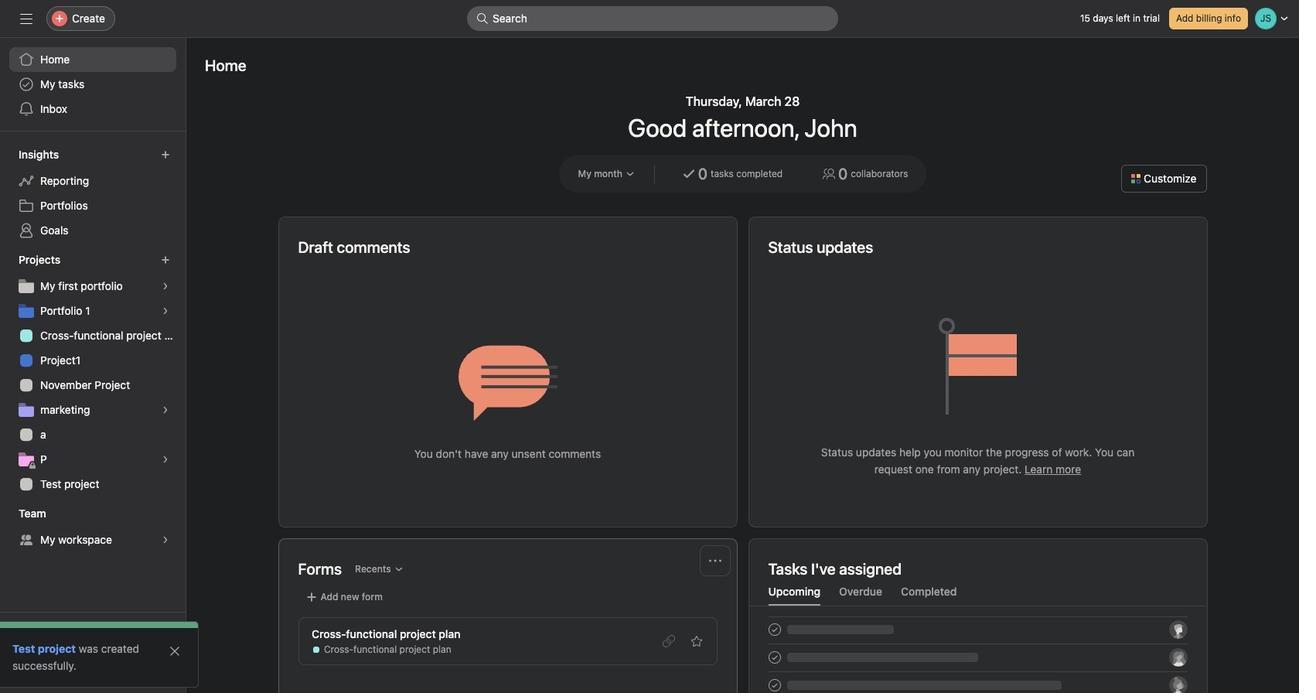 Task type: describe. For each thing, give the bounding box(es) containing it.
projects element
[[0, 246, 186, 500]]

copy form link image
[[663, 635, 675, 648]]

new insights image
[[161, 150, 170, 159]]

global element
[[0, 38, 186, 131]]

see details, my workspace image
[[161, 535, 170, 545]]

add to favorites image
[[690, 635, 703, 648]]

see details, p image
[[161, 455, 170, 464]]

see details, my first portfolio image
[[161, 282, 170, 291]]

insights element
[[0, 141, 186, 246]]

hide sidebar image
[[20, 12, 32, 25]]

teams element
[[0, 500, 186, 555]]



Task type: locate. For each thing, give the bounding box(es) containing it.
close image
[[169, 645, 181, 658]]

prominent image
[[477, 12, 489, 25]]

new project or portfolio image
[[161, 255, 170, 265]]

list box
[[467, 6, 839, 31]]

see details, portfolio 1 image
[[161, 306, 170, 316]]

see details, marketing image
[[161, 405, 170, 415]]



Task type: vqa. For each thing, say whether or not it's contained in the screenshot.
the my to the bottom
no



